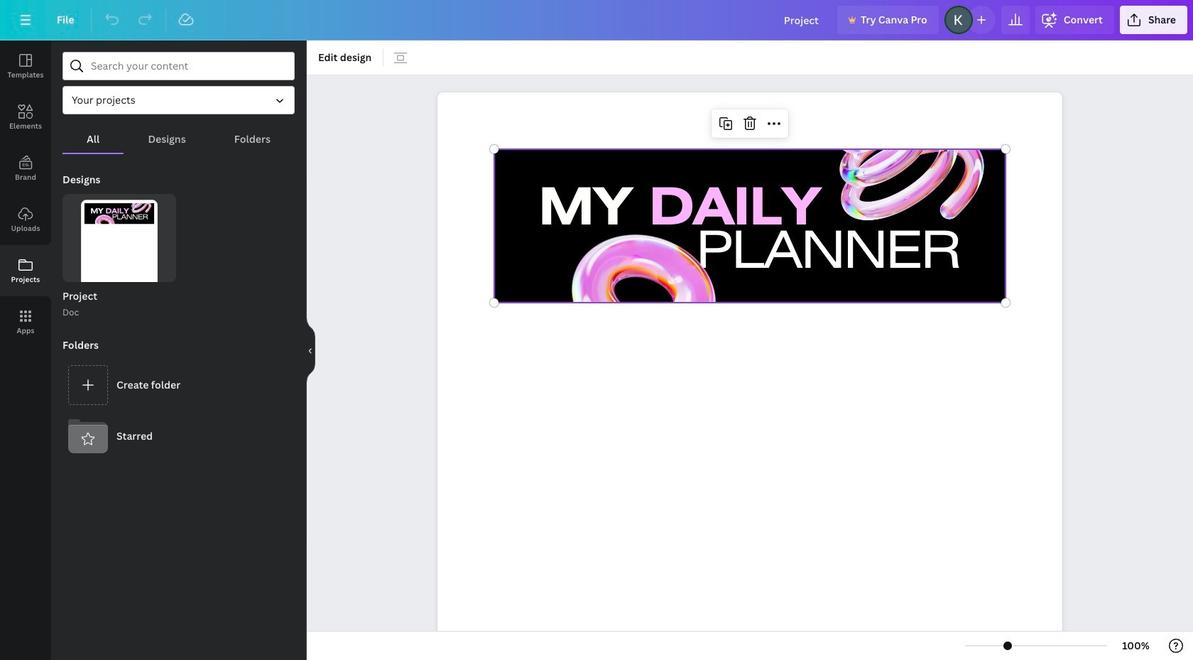 Task type: locate. For each thing, give the bounding box(es) containing it.
hide image
[[306, 316, 316, 384]]

Select ownership filter button
[[63, 86, 295, 114]]

group
[[63, 194, 176, 319], [63, 194, 176, 308]]

None text field
[[438, 85, 1063, 660]]



Task type: describe. For each thing, give the bounding box(es) containing it.
Design title text field
[[773, 6, 832, 34]]

Search your content search field
[[91, 53, 286, 80]]

main menu bar
[[0, 0, 1194, 41]]

Zoom button
[[1114, 635, 1160, 657]]

side panel tab list
[[0, 41, 51, 347]]



Task type: vqa. For each thing, say whether or not it's contained in the screenshot.
the topmost MOST RELEVANT
no



